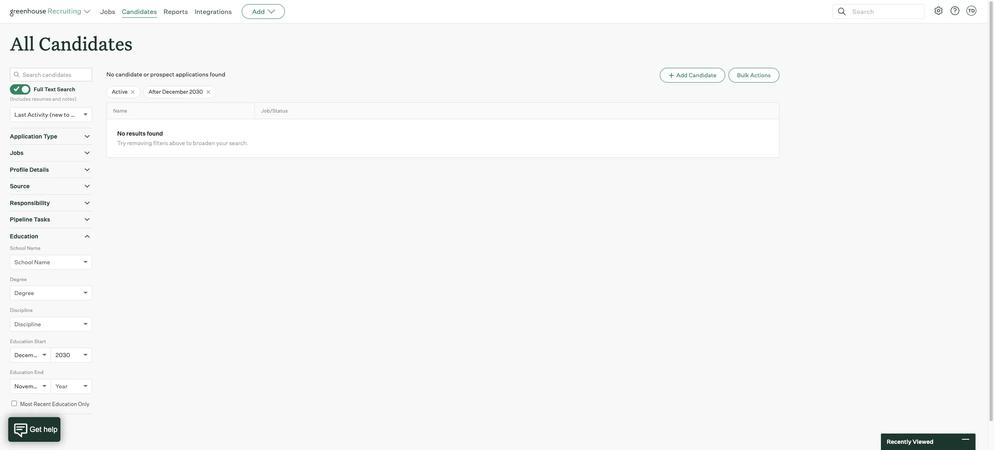 Task type: describe. For each thing, give the bounding box(es) containing it.
notes)
[[62, 96, 76, 102]]

tasks
[[34, 216, 50, 223]]

no candidate or prospect applications found
[[107, 71, 225, 78]]

actions
[[751, 72, 771, 79]]

reports link
[[164, 7, 188, 16]]

checkmark image
[[14, 86, 20, 92]]

job/status
[[261, 108, 288, 114]]

year
[[56, 383, 68, 390]]

1 vertical spatial december
[[14, 352, 42, 359]]

above
[[169, 140, 185, 147]]

greenhouse recruiting image
[[10, 7, 84, 16]]

1 vertical spatial discipline
[[14, 321, 41, 328]]

0 vertical spatial december
[[162, 89, 188, 95]]

december option
[[14, 352, 42, 359]]

pipeline
[[10, 216, 33, 223]]

0 vertical spatial 2030
[[189, 89, 203, 95]]

profile
[[10, 166, 28, 173]]

end
[[34, 369, 44, 376]]

full
[[34, 86, 43, 93]]

profile details
[[10, 166, 49, 173]]

november
[[14, 383, 42, 390]]

discipline element
[[10, 307, 92, 338]]

education down 'year'
[[52, 401, 77, 408]]

td button
[[966, 4, 979, 17]]

after
[[149, 89, 161, 95]]

(includes
[[10, 96, 31, 102]]

application
[[10, 133, 42, 140]]

1 vertical spatial candidates
[[39, 31, 133, 56]]

add candidate
[[677, 72, 717, 79]]

0 vertical spatial degree
[[10, 276, 27, 282]]

and
[[52, 96, 61, 102]]

search
[[57, 86, 75, 93]]

type
[[43, 133, 57, 140]]

0 vertical spatial candidates
[[122, 7, 157, 16]]

education end
[[10, 369, 44, 376]]

old)
[[71, 111, 81, 118]]

source
[[10, 183, 30, 190]]

bulk
[[737, 72, 750, 79]]

filters
[[39, 423, 55, 430]]

education start
[[10, 338, 46, 345]]

no for no results found try removing filters above to broaden your search.
[[117, 130, 125, 137]]

most
[[20, 401, 32, 408]]

education for education start
[[10, 338, 33, 345]]

1 vertical spatial school name
[[14, 259, 50, 266]]

last
[[14, 111, 26, 118]]

found inside no results found try removing filters above to broaden your search.
[[147, 130, 163, 137]]

no for no candidate or prospect applications found
[[107, 71, 114, 78]]

1 vertical spatial name
[[27, 245, 41, 251]]

reset filters button
[[10, 419, 59, 434]]

jobs link
[[100, 7, 115, 16]]

0 horizontal spatial to
[[64, 111, 69, 118]]

viewed
[[913, 439, 934, 446]]

your
[[216, 140, 228, 147]]

configure image
[[934, 6, 944, 16]]

0 vertical spatial school
[[10, 245, 26, 251]]

1 vertical spatial 2030
[[56, 352, 70, 359]]

text
[[44, 86, 56, 93]]

reports
[[164, 7, 188, 16]]

Search candidates field
[[10, 68, 92, 82]]

td button
[[967, 6, 977, 16]]

education for education end
[[10, 369, 33, 376]]

filters
[[153, 140, 168, 147]]

2030 option
[[56, 352, 70, 359]]

start
[[34, 338, 46, 345]]

activity
[[27, 111, 48, 118]]

add for add
[[252, 7, 265, 16]]

0 vertical spatial jobs
[[100, 7, 115, 16]]



Task type: locate. For each thing, give the bounding box(es) containing it.
1 horizontal spatial jobs
[[100, 7, 115, 16]]

2030 up 'year'
[[56, 352, 70, 359]]

full text search (includes resumes and notes)
[[10, 86, 76, 102]]

add for add candidate
[[677, 72, 688, 79]]

1 vertical spatial to
[[186, 140, 192, 147]]

education up "november"
[[10, 369, 33, 376]]

applications
[[176, 71, 209, 78]]

0 vertical spatial school name
[[10, 245, 41, 251]]

broaden
[[193, 140, 215, 147]]

degree down school name element
[[10, 276, 27, 282]]

2030
[[189, 89, 203, 95], [56, 352, 70, 359]]

pipeline tasks
[[10, 216, 50, 223]]

school name up degree element
[[14, 259, 50, 266]]

responsibility
[[10, 199, 50, 206]]

0 horizontal spatial jobs
[[10, 149, 24, 156]]

education down pipeline
[[10, 233, 38, 240]]

0 vertical spatial no
[[107, 71, 114, 78]]

no results found try removing filters above to broaden your search.
[[117, 130, 249, 147]]

school up degree element
[[14, 259, 33, 266]]

0 horizontal spatial no
[[107, 71, 114, 78]]

school down pipeline
[[10, 245, 26, 251]]

found up filters on the left of the page
[[147, 130, 163, 137]]

td
[[969, 8, 975, 14]]

jobs up the profile at the top left of the page
[[10, 149, 24, 156]]

only
[[78, 401, 89, 408]]

no
[[107, 71, 114, 78], [117, 130, 125, 137]]

add candidate link
[[660, 68, 726, 83]]

1 horizontal spatial to
[[186, 140, 192, 147]]

1 vertical spatial jobs
[[10, 149, 24, 156]]

name up degree element
[[34, 259, 50, 266]]

name down 'pipeline tasks'
[[27, 245, 41, 251]]

degree
[[10, 276, 27, 282], [14, 290, 34, 297]]

last activity (new to old) option
[[14, 111, 81, 118]]

candidates down jobs link
[[39, 31, 133, 56]]

discipline
[[10, 307, 33, 314], [14, 321, 41, 328]]

most recent education only
[[20, 401, 89, 408]]

1 horizontal spatial add
[[677, 72, 688, 79]]

0 vertical spatial to
[[64, 111, 69, 118]]

name down active
[[113, 108, 127, 114]]

integrations
[[195, 7, 232, 16]]

try
[[117, 140, 126, 147]]

0 horizontal spatial found
[[147, 130, 163, 137]]

0 horizontal spatial add
[[252, 7, 265, 16]]

after december 2030
[[149, 89, 203, 95]]

bulk actions
[[737, 72, 771, 79]]

to
[[64, 111, 69, 118], [186, 140, 192, 147]]

1 vertical spatial add
[[677, 72, 688, 79]]

0 horizontal spatial december
[[14, 352, 42, 359]]

1 horizontal spatial no
[[117, 130, 125, 137]]

resumes
[[32, 96, 51, 102]]

0 vertical spatial name
[[113, 108, 127, 114]]

candidates
[[122, 7, 157, 16], [39, 31, 133, 56]]

1 horizontal spatial found
[[210, 71, 225, 78]]

december
[[162, 89, 188, 95], [14, 352, 42, 359]]

all
[[10, 31, 34, 56]]

search.
[[229, 140, 249, 147]]

candidate
[[689, 72, 717, 79]]

to inside no results found try removing filters above to broaden your search.
[[186, 140, 192, 147]]

1 vertical spatial school
[[14, 259, 33, 266]]

no left candidate
[[107, 71, 114, 78]]

december down no candidate or prospect applications found
[[162, 89, 188, 95]]

name
[[113, 108, 127, 114], [27, 245, 41, 251], [34, 259, 50, 266]]

0 vertical spatial add
[[252, 7, 265, 16]]

details
[[29, 166, 49, 173]]

application type
[[10, 133, 57, 140]]

0 vertical spatial found
[[210, 71, 225, 78]]

2 vertical spatial name
[[34, 259, 50, 266]]

0 horizontal spatial 2030
[[56, 352, 70, 359]]

reset filters
[[22, 423, 55, 430]]

school name element
[[10, 244, 92, 275]]

school
[[10, 245, 26, 251], [14, 259, 33, 266]]

candidate
[[116, 71, 142, 78]]

recent
[[34, 401, 51, 408]]

Most Recent Education Only checkbox
[[12, 401, 17, 406]]

1 horizontal spatial 2030
[[189, 89, 203, 95]]

to right above
[[186, 140, 192, 147]]

november option
[[14, 383, 42, 390]]

active
[[112, 89, 128, 95]]

bulk actions link
[[729, 68, 780, 83]]

candidates right jobs link
[[122, 7, 157, 16]]

no inside no results found try removing filters above to broaden your search.
[[117, 130, 125, 137]]

education for education
[[10, 233, 38, 240]]

jobs
[[100, 7, 115, 16], [10, 149, 24, 156]]

1 vertical spatial degree
[[14, 290, 34, 297]]

or
[[144, 71, 149, 78]]

integrations link
[[195, 7, 232, 16]]

Search text field
[[851, 6, 917, 17]]

prospect
[[150, 71, 174, 78]]

recently
[[887, 439, 912, 446]]

degree up discipline element at the bottom of page
[[14, 290, 34, 297]]

recently viewed
[[887, 439, 934, 446]]

found
[[210, 71, 225, 78], [147, 130, 163, 137]]

1 vertical spatial found
[[147, 130, 163, 137]]

all candidates
[[10, 31, 133, 56]]

removing
[[127, 140, 152, 147]]

no up try
[[117, 130, 125, 137]]

education
[[10, 233, 38, 240], [10, 338, 33, 345], [10, 369, 33, 376], [52, 401, 77, 408]]

add button
[[242, 4, 285, 19]]

school name
[[10, 245, 41, 251], [14, 259, 50, 266]]

candidates link
[[122, 7, 157, 16]]

1 vertical spatial no
[[117, 130, 125, 137]]

jobs left candidates link
[[100, 7, 115, 16]]

1 horizontal spatial december
[[162, 89, 188, 95]]

to left the old)
[[64, 111, 69, 118]]

last activity (new to old)
[[14, 111, 81, 118]]

0 vertical spatial discipline
[[10, 307, 33, 314]]

add inside popup button
[[252, 7, 265, 16]]

results
[[126, 130, 146, 137]]

2030 down applications at top
[[189, 89, 203, 95]]

add
[[252, 7, 265, 16], [677, 72, 688, 79]]

(new
[[49, 111, 63, 118]]

school name down pipeline
[[10, 245, 41, 251]]

education up december option
[[10, 338, 33, 345]]

found right applications at top
[[210, 71, 225, 78]]

reset
[[22, 423, 37, 430]]

degree element
[[10, 275, 92, 307]]

december down education start
[[14, 352, 42, 359]]



Task type: vqa. For each thing, say whether or not it's contained in the screenshot.
the bottom School Name
yes



